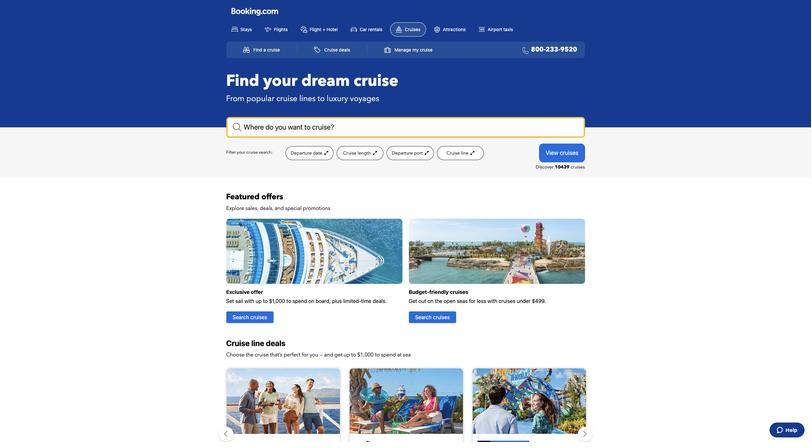 Task type: vqa. For each thing, say whether or not it's contained in the screenshot.
board,
yes



Task type: locate. For each thing, give the bounding box(es) containing it.
cruises up seas
[[450, 289, 469, 295]]

line for cruise line deals
[[252, 339, 265, 348]]

1 vertical spatial line
[[252, 339, 265, 348]]

1 search cruises link from the left
[[226, 312, 274, 323]]

less
[[477, 298, 487, 304]]

search down out
[[416, 315, 432, 320]]

budget-
[[409, 289, 430, 295]]

cruise
[[268, 47, 280, 53], [420, 47, 433, 53], [354, 70, 399, 92], [277, 93, 298, 104], [247, 150, 258, 155], [255, 351, 269, 358]]

with right less
[[488, 298, 498, 304]]

filter your cruise search:
[[226, 150, 273, 155]]

cruise sale image
[[226, 219, 403, 284]]

and right —
[[324, 351, 334, 358]]

find up from at top
[[226, 70, 260, 92]]

departure left date on the top of the page
[[291, 150, 312, 156]]

expand image
[[324, 151, 329, 155], [424, 151, 429, 155], [470, 151, 475, 155]]

search cruises link
[[226, 312, 274, 323], [409, 312, 457, 323]]

lines
[[300, 93, 316, 104]]

expand image inside cruise line button
[[470, 151, 475, 155]]

cruise
[[325, 47, 338, 53], [344, 150, 357, 156], [447, 150, 460, 156], [226, 339, 250, 348]]

0 horizontal spatial for
[[302, 351, 309, 358]]

1 horizontal spatial with
[[488, 298, 498, 304]]

spend left at
[[382, 351, 396, 358]]

1 horizontal spatial and
[[324, 351, 334, 358]]

1 with from the left
[[245, 298, 255, 304]]

10439
[[555, 164, 570, 170]]

2 search from the left
[[416, 315, 432, 320]]

1 horizontal spatial expand image
[[424, 151, 429, 155]]

departure inside "button"
[[392, 150, 413, 156]]

with right sail
[[245, 298, 255, 304]]

expand image inside departure date button
[[324, 151, 329, 155]]

port
[[414, 150, 423, 156]]

the down budget-friendly cruises at the bottom of the page
[[435, 298, 443, 304]]

cruise inside "find a cruise" link
[[268, 47, 280, 53]]

search cruises link down sail
[[226, 312, 274, 323]]

2 horizontal spatial expand image
[[470, 151, 475, 155]]

search cruises down out
[[416, 315, 450, 320]]

cruises
[[560, 149, 579, 156], [571, 164, 586, 170], [450, 289, 469, 295], [499, 298, 516, 304], [251, 315, 267, 320], [433, 315, 450, 320]]

$1,000
[[269, 298, 285, 304], [358, 351, 374, 358]]

with
[[245, 298, 255, 304], [488, 298, 498, 304]]

1 vertical spatial find
[[226, 70, 260, 92]]

0 vertical spatial line
[[461, 150, 469, 156]]

search cruises link down out
[[409, 312, 457, 323]]

1 horizontal spatial spend
[[382, 351, 396, 358]]

1 vertical spatial $1,000
[[358, 351, 374, 358]]

cruise length
[[344, 150, 372, 156]]

the down cruise line deals
[[246, 351, 254, 358]]

attractions link
[[429, 23, 471, 36]]

3 expand image from the left
[[470, 151, 475, 155]]

0 horizontal spatial on
[[309, 298, 315, 304]]

from
[[226, 93, 245, 104]]

flights
[[274, 26, 288, 32]]

expand image for cruise line
[[470, 151, 475, 155]]

233-
[[546, 45, 561, 54]]

1 vertical spatial the
[[246, 351, 254, 358]]

find a cruise
[[254, 47, 280, 53]]

0 horizontal spatial spend
[[293, 298, 307, 304]]

2 expand image from the left
[[424, 151, 429, 155]]

cruise for cruise deals
[[325, 47, 338, 53]]

1 horizontal spatial your
[[263, 70, 298, 92]]

search cruises down sail
[[233, 315, 267, 320]]

departure left port
[[392, 150, 413, 156]]

your
[[263, 70, 298, 92], [237, 150, 246, 155]]

and inside featured offers explore sales, deals, and special promotions
[[275, 205, 284, 212]]

for left less
[[470, 298, 476, 304]]

0 vertical spatial deals
[[339, 47, 350, 53]]

cruise inside travel menu navigation
[[325, 47, 338, 53]]

0 horizontal spatial and
[[275, 205, 284, 212]]

cruises
[[405, 26, 421, 32]]

up right get
[[344, 351, 350, 358]]

plus
[[332, 298, 342, 304]]

flights link
[[260, 23, 293, 36]]

popular
[[247, 93, 275, 104]]

for left 'you'
[[302, 351, 309, 358]]

search down sail
[[233, 315, 249, 320]]

cruise right my
[[420, 47, 433, 53]]

1 vertical spatial up
[[344, 351, 350, 358]]

cruise line deals
[[226, 339, 286, 348]]

line inside cruise line button
[[461, 150, 469, 156]]

search cruises link for with
[[226, 312, 274, 323]]

1 horizontal spatial departure
[[392, 150, 413, 156]]

9520
[[561, 45, 578, 54]]

cruise line
[[447, 150, 470, 156]]

cruise deals
[[325, 47, 350, 53]]

0 vertical spatial up
[[256, 298, 262, 304]]

the
[[435, 298, 443, 304], [246, 351, 254, 358]]

your up popular
[[263, 70, 298, 92]]

departure for departure date
[[291, 150, 312, 156]]

0 horizontal spatial your
[[237, 150, 246, 155]]

0 vertical spatial find
[[254, 47, 263, 53]]

0 vertical spatial spend
[[293, 298, 307, 304]]

cruises left under
[[499, 298, 516, 304]]

1 expand image from the left
[[324, 151, 329, 155]]

0 vertical spatial $1,000
[[269, 298, 285, 304]]

cruise for manage my cruise
[[420, 47, 433, 53]]

1 horizontal spatial $1,000
[[358, 351, 374, 358]]

to inside find your dream cruise from popular cruise lines to luxury voyages
[[318, 93, 325, 104]]

flight + hotel link
[[296, 23, 343, 36]]

and right deals,
[[275, 205, 284, 212]]

manage my cruise
[[395, 47, 433, 53]]

cruises down open
[[433, 315, 450, 320]]

expand image inside "departure port" "button"
[[424, 151, 429, 155]]

1 horizontal spatial line
[[461, 150, 469, 156]]

0 horizontal spatial line
[[252, 339, 265, 348]]

2 with from the left
[[488, 298, 498, 304]]

my
[[413, 47, 419, 53]]

carnival cruise line thumbnail image image
[[309, 368, 504, 434]]

find your dream cruise from popular cruise lines to luxury voyages
[[226, 70, 399, 104]]

find
[[254, 47, 263, 53], [226, 70, 260, 92]]

cruises inside "link"
[[560, 149, 579, 156]]

1 horizontal spatial the
[[435, 298, 443, 304]]

cruises up 10439
[[560, 149, 579, 156]]

2 search cruises link from the left
[[409, 312, 457, 323]]

1 horizontal spatial search cruises
[[416, 315, 450, 320]]

on right out
[[428, 298, 434, 304]]

attractions
[[443, 26, 466, 32]]

800-233-9520 link
[[520, 45, 578, 54]]

cruise up voyages at the left of page
[[354, 70, 399, 92]]

cruise inside manage my cruise dropdown button
[[420, 47, 433, 53]]

open
[[444, 298, 456, 304]]

cruise for find a cruise
[[268, 47, 280, 53]]

—
[[320, 351, 323, 358]]

1 horizontal spatial on
[[428, 298, 434, 304]]

find left a
[[254, 47, 263, 53]]

cruise for cruise line
[[447, 150, 460, 156]]

departure inside button
[[291, 150, 312, 156]]

your right filter
[[237, 150, 246, 155]]

discover
[[536, 164, 554, 170]]

cruise for cruise line deals
[[226, 339, 250, 348]]

offers
[[262, 191, 283, 202]]

for
[[470, 298, 476, 304], [302, 351, 309, 358]]

0 vertical spatial and
[[275, 205, 284, 212]]

get
[[409, 298, 418, 304]]

car rentals link
[[346, 23, 388, 36]]

0 horizontal spatial search
[[233, 315, 249, 320]]

on
[[309, 298, 315, 304], [428, 298, 434, 304]]

travel menu navigation
[[226, 41, 586, 58]]

1 vertical spatial your
[[237, 150, 246, 155]]

car rentals
[[360, 26, 383, 32]]

1 vertical spatial for
[[302, 351, 309, 358]]

view cruises
[[546, 149, 579, 156]]

+
[[323, 26, 326, 32]]

0 horizontal spatial departure
[[291, 150, 312, 156]]

0 horizontal spatial search cruises link
[[226, 312, 274, 323]]

spend left board,
[[293, 298, 307, 304]]

0 horizontal spatial expand image
[[324, 151, 329, 155]]

1 horizontal spatial for
[[470, 298, 476, 304]]

search:
[[259, 150, 273, 155]]

airport taxis
[[488, 26, 514, 32]]

special
[[285, 205, 302, 212]]

None field
[[226, 117, 586, 138]]

spend
[[293, 298, 307, 304], [382, 351, 396, 358]]

1 vertical spatial deals
[[266, 339, 286, 348]]

up down offer
[[256, 298, 262, 304]]

1 search from the left
[[233, 315, 249, 320]]

norwegian cruise line thumbnail image image
[[186, 368, 381, 434]]

search cruises link for on
[[409, 312, 457, 323]]

up
[[256, 298, 262, 304], [344, 351, 350, 358]]

your inside find your dream cruise from popular cruise lines to luxury voyages
[[263, 70, 298, 92]]

1 horizontal spatial search cruises link
[[409, 312, 457, 323]]

explore
[[226, 205, 245, 212]]

1 horizontal spatial search
[[416, 315, 432, 320]]

2 search cruises from the left
[[416, 315, 450, 320]]

get out on the open seas for less with cruises under $499.
[[409, 298, 547, 304]]

find inside find your dream cruise from popular cruise lines to luxury voyages
[[226, 70, 260, 92]]

2 departure from the left
[[392, 150, 413, 156]]

0 horizontal spatial with
[[245, 298, 255, 304]]

0 horizontal spatial search cruises
[[233, 315, 267, 320]]

cruise down cruise line deals
[[255, 351, 269, 358]]

out
[[419, 298, 427, 304]]

sail
[[236, 298, 243, 304]]

800-
[[532, 45, 546, 54]]

hotel
[[327, 26, 338, 32]]

cheap cruises image
[[409, 219, 586, 284]]

and
[[275, 205, 284, 212], [324, 351, 334, 358]]

departure
[[291, 150, 312, 156], [392, 150, 413, 156]]

cruise left search: on the top of page
[[247, 150, 258, 155]]

1 search cruises from the left
[[233, 315, 267, 320]]

find inside "find a cruise" link
[[254, 47, 263, 53]]

cruise right a
[[268, 47, 280, 53]]

expand image for departure port
[[424, 151, 429, 155]]

deals inside travel menu navigation
[[339, 47, 350, 53]]

car
[[360, 26, 367, 32]]

cruise for cruise length
[[344, 150, 357, 156]]

1 horizontal spatial deals
[[339, 47, 350, 53]]

1 departure from the left
[[291, 150, 312, 156]]

on left board,
[[309, 298, 315, 304]]

0 vertical spatial your
[[263, 70, 298, 92]]

that's
[[270, 351, 283, 358]]

cruise for choose the cruise that's perfect for you — and get up to $1,000 to spend at sea
[[255, 351, 269, 358]]

sales,
[[246, 205, 259, 212]]



Task type: describe. For each thing, give the bounding box(es) containing it.
departure port button
[[387, 146, 434, 160]]

booking.com home image
[[232, 7, 278, 16]]

you
[[310, 351, 319, 358]]

cruise left lines
[[277, 93, 298, 104]]

royal caribbean image
[[478, 441, 530, 442]]

dream
[[302, 70, 350, 92]]

promotions
[[303, 205, 331, 212]]

0 horizontal spatial the
[[246, 351, 254, 358]]

find for a
[[254, 47, 263, 53]]

set sail with up to $1,000 to spend on board, plus limited-time deals.
[[226, 298, 387, 304]]

taxis
[[504, 26, 514, 32]]

limited-
[[344, 298, 362, 304]]

cruises right 10439
[[571, 164, 586, 170]]

1 vertical spatial and
[[324, 351, 334, 358]]

deals,
[[260, 205, 274, 212]]

royal caribbean thumbnail image image
[[433, 368, 627, 434]]

Where do you want to cruise? text field
[[226, 117, 586, 138]]

a
[[264, 47, 266, 53]]

expand image for departure date
[[324, 151, 329, 155]]

featured offers explore sales, deals, and special promotions
[[226, 191, 331, 212]]

1 vertical spatial spend
[[382, 351, 396, 358]]

seas
[[457, 298, 468, 304]]

your for filter
[[237, 150, 246, 155]]

0 vertical spatial the
[[435, 298, 443, 304]]

get
[[335, 351, 343, 358]]

0 horizontal spatial $1,000
[[269, 298, 285, 304]]

cruise deals link
[[307, 43, 358, 56]]

airport
[[488, 26, 503, 32]]

manage
[[395, 47, 412, 53]]

time
[[362, 298, 372, 304]]

cruise line button
[[438, 146, 484, 160]]

0 vertical spatial for
[[470, 298, 476, 304]]

departure date button
[[286, 146, 334, 160]]

search cruises for with
[[233, 315, 267, 320]]

line for cruise line
[[461, 150, 469, 156]]

featured
[[226, 191, 260, 202]]

0 horizontal spatial deals
[[266, 339, 286, 348]]

1 on from the left
[[309, 298, 315, 304]]

luxury
[[327, 93, 348, 104]]

sea
[[403, 351, 411, 358]]

departure date
[[291, 150, 324, 156]]

budget-friendly cruises
[[409, 289, 469, 295]]

manage my cruise button
[[378, 43, 440, 56]]

flight + hotel
[[310, 26, 338, 32]]

airport taxis link
[[474, 23, 519, 36]]

0 horizontal spatial up
[[256, 298, 262, 304]]

filter
[[226, 150, 236, 155]]

departure port
[[392, 150, 424, 156]]

cruises down offer
[[251, 315, 267, 320]]

cruise length button
[[337, 146, 384, 160]]

set
[[226, 298, 234, 304]]

flight
[[310, 26, 322, 32]]

cruise for filter your cruise search:
[[247, 150, 258, 155]]

exclusive offer
[[226, 289, 263, 295]]

find for your
[[226, 70, 260, 92]]

under
[[517, 298, 531, 304]]

1 horizontal spatial up
[[344, 351, 350, 358]]

length
[[358, 150, 371, 156]]

deals.
[[373, 298, 387, 304]]

voyages
[[350, 93, 380, 104]]

perfect
[[284, 351, 301, 358]]

carnival cruise line image
[[355, 441, 407, 442]]

discover 10439 cruises
[[536, 164, 586, 170]]

choose
[[226, 351, 245, 358]]

2 on from the left
[[428, 298, 434, 304]]

choose the cruise that's perfect for you — and get up to $1,000 to spend at sea
[[226, 351, 411, 358]]

board,
[[316, 298, 331, 304]]

search for out
[[416, 315, 432, 320]]

find a cruise link
[[236, 43, 287, 56]]

view cruises link
[[540, 144, 586, 162]]

cruises link
[[391, 22, 426, 37]]

search cruises for on
[[416, 315, 450, 320]]

departure for departure port
[[392, 150, 413, 156]]

expand image
[[372, 151, 377, 155]]

stays link
[[226, 23, 257, 36]]

view
[[546, 149, 559, 156]]

$499.
[[532, 298, 547, 304]]

search for sail
[[233, 315, 249, 320]]

exclusive
[[226, 289, 250, 295]]

stays
[[241, 26, 252, 32]]

rentals
[[369, 26, 383, 32]]

at
[[398, 351, 402, 358]]

800-233-9520
[[532, 45, 578, 54]]

date
[[313, 150, 323, 156]]

friendly
[[430, 289, 449, 295]]

offer
[[251, 289, 263, 295]]

your for find
[[263, 70, 298, 92]]



